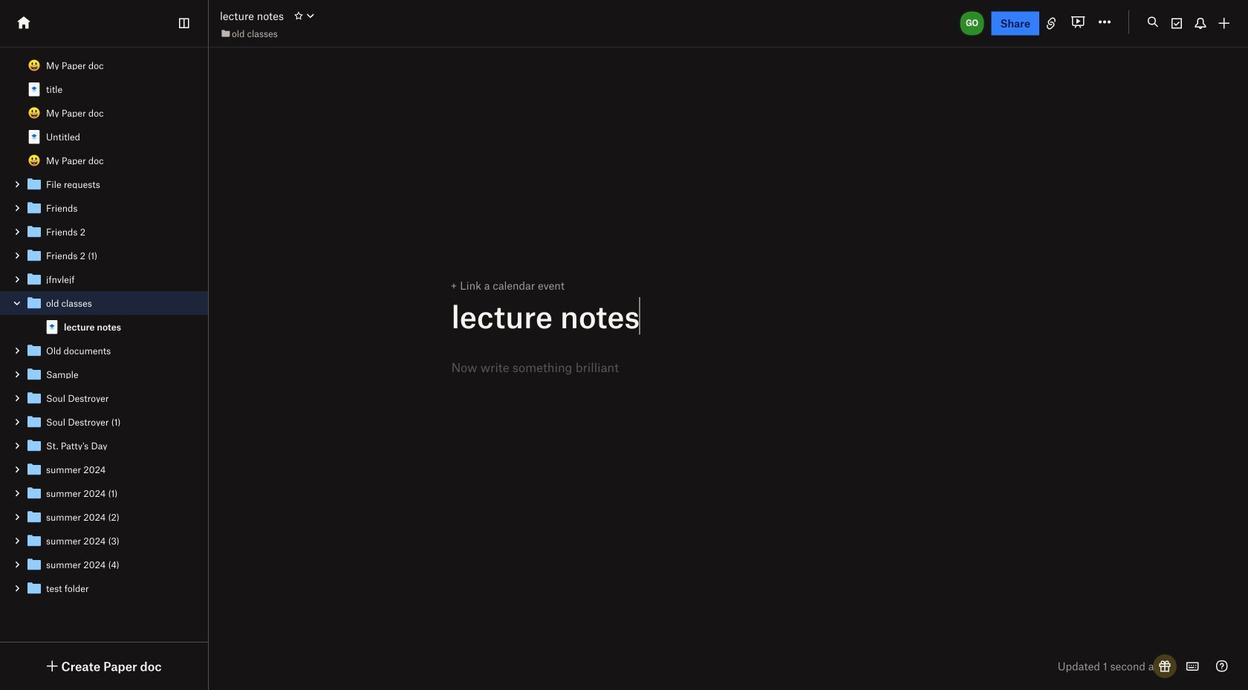 Task type: vqa. For each thing, say whether or not it's contained in the screenshot.
11th template content icon
yes



Task type: locate. For each thing, give the bounding box(es) containing it.
1 expand folder image from the top
[[12, 179, 22, 190]]

1 template content image from the top
[[25, 294, 43, 312]]

0 vertical spatial grinning face with big eyes image
[[28, 59, 40, 71]]

8 expand folder image from the top
[[12, 583, 22, 594]]

2 expand folder image from the top
[[12, 346, 22, 356]]

1 vertical spatial grinning face with big eyes image
[[28, 155, 40, 166]]

template content image for 6th expand folder icon from the bottom
[[25, 366, 43, 384]]

template content image for 5th expand folder image
[[25, 485, 43, 502]]

3 expand folder image from the top
[[12, 250, 22, 261]]

2 grinning face with big eyes image from the top
[[28, 155, 40, 166]]

grinning face with big eyes image
[[28, 59, 40, 71], [28, 155, 40, 166]]

2 template content image from the top
[[25, 366, 43, 384]]

expand folder image
[[12, 203, 22, 213], [12, 227, 22, 237], [12, 250, 22, 261], [12, 274, 22, 285], [12, 488, 22, 499], [12, 512, 22, 522], [12, 560, 22, 570], [12, 583, 22, 594]]

8 template content image from the top
[[25, 556, 43, 574]]

template content image for 7th expand folder icon from the top
[[25, 461, 43, 479]]

list item
[[0, 291, 208, 339]]

3 template content image from the top
[[25, 437, 43, 455]]

6 expand folder image from the top
[[12, 441, 22, 451]]

3 expand folder image from the top
[[12, 369, 22, 380]]

6 template content image from the top
[[25, 508, 43, 526]]

5 expand folder image from the top
[[12, 417, 22, 427]]

template content image
[[25, 80, 43, 98], [25, 128, 43, 146], [25, 175, 43, 193], [25, 199, 43, 217], [25, 223, 43, 241], [25, 247, 43, 265], [25, 271, 43, 288], [43, 318, 61, 336], [25, 342, 43, 360], [25, 389, 43, 407], [25, 413, 43, 431], [25, 580, 43, 598]]

5 expand folder image from the top
[[12, 488, 22, 499]]

template content image for seventh expand folder image from the top
[[25, 556, 43, 574]]

expand folder image
[[12, 179, 22, 190], [12, 346, 22, 356], [12, 369, 22, 380], [12, 393, 22, 404], [12, 417, 22, 427], [12, 441, 22, 451], [12, 465, 22, 475], [12, 536, 22, 546]]

template content image
[[25, 294, 43, 312], [25, 366, 43, 384], [25, 437, 43, 455], [25, 461, 43, 479], [25, 485, 43, 502], [25, 508, 43, 526], [25, 532, 43, 550], [25, 556, 43, 574]]

grinning face with big eyes image up grinning face with big eyes image
[[28, 59, 40, 71]]

7 expand folder image from the top
[[12, 465, 22, 475]]

5 template content image from the top
[[25, 485, 43, 502]]

template content image for sixth expand folder image from the top
[[25, 508, 43, 526]]

2 expand folder image from the top
[[12, 227, 22, 237]]

template content image for third expand folder icon from the bottom
[[25, 437, 43, 455]]

7 template content image from the top
[[25, 532, 43, 550]]

grinning face with big eyes image down grinning face with big eyes image
[[28, 155, 40, 166]]

4 template content image from the top
[[25, 461, 43, 479]]



Task type: describe. For each thing, give the bounding box(es) containing it.
1 expand folder image from the top
[[12, 203, 22, 213]]

template content image for 1st expand folder icon from the bottom of the the / contents list
[[25, 532, 43, 550]]

1 grinning face with big eyes image from the top
[[28, 59, 40, 71]]

7 expand folder image from the top
[[12, 560, 22, 570]]

4 expand folder image from the top
[[12, 393, 22, 404]]

4 expand folder image from the top
[[12, 274, 22, 285]]

close folder image
[[12, 298, 22, 308]]

6 expand folder image from the top
[[12, 512, 22, 522]]

grinning face with big eyes image
[[28, 107, 40, 119]]

8 expand folder image from the top
[[12, 536, 22, 546]]

/ contents list
[[0, 54, 208, 601]]

template content image for close folder icon on the top of the page
[[25, 294, 43, 312]]



